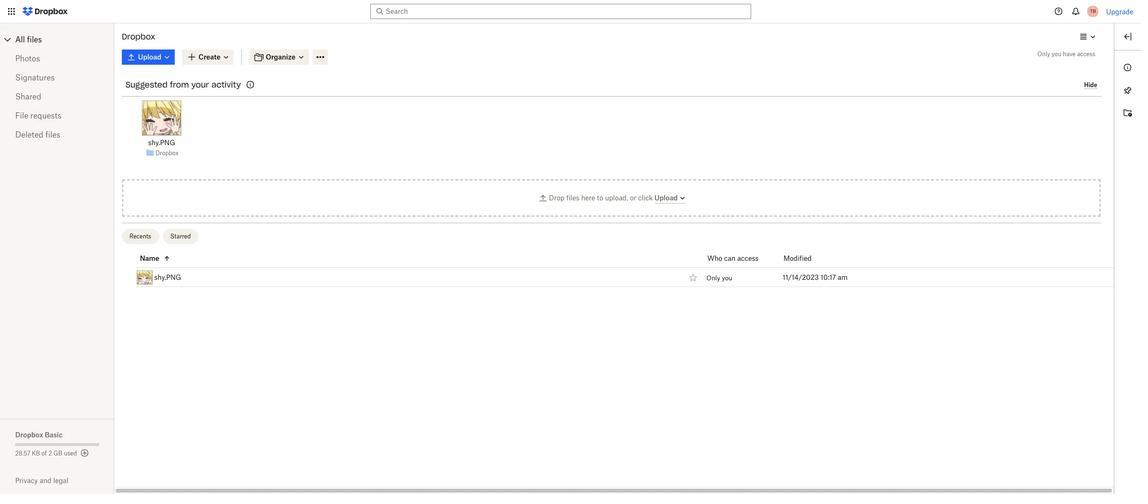 Task type: vqa. For each thing, say whether or not it's contained in the screenshot.
files corresponding to All
yes



Task type: describe. For each thing, give the bounding box(es) containing it.
starred
[[170, 233, 191, 240]]

28.57
[[15, 450, 30, 457]]

signatures link
[[15, 68, 99, 87]]

shy.png inside "name shy.png, modified 11/14/2023 10:17 am," 'element'
[[154, 273, 181, 281]]

dropbox for dropbox link
[[155, 149, 178, 156]]

dropbox link
[[155, 148, 178, 158]]

upload inside popup button
[[655, 194, 678, 202]]

dropbox basic
[[15, 431, 63, 439]]

drop files here to upload, or click
[[549, 194, 655, 202]]

only you have access
[[1038, 50, 1096, 58]]

files for deleted
[[45, 130, 60, 140]]

0 vertical spatial dropbox
[[122, 32, 155, 41]]

here
[[581, 194, 595, 202]]

from
[[170, 80, 189, 90]]

open pinned items image
[[1122, 85, 1134, 96]]

only for only you have access
[[1038, 50, 1050, 58]]

dropbox logo - go to the homepage image
[[19, 4, 71, 19]]

file requests
[[15, 111, 61, 120]]

Search in folder "Dropbox" text field
[[386, 6, 734, 17]]

privacy and legal
[[15, 477, 68, 485]]

shared
[[15, 92, 41, 101]]

0 vertical spatial shy.png link
[[148, 138, 175, 148]]

11/14/2023
[[783, 273, 819, 281]]

activity
[[212, 80, 241, 90]]

open activity image
[[1122, 108, 1134, 119]]

upload button
[[122, 50, 175, 65]]

add to starred image
[[688, 272, 699, 283]]

files for all
[[27, 35, 42, 44]]

have
[[1063, 50, 1076, 58]]

signatures
[[15, 73, 55, 82]]

used
[[64, 450, 77, 457]]

file requests link
[[15, 106, 99, 125]]

files for drop
[[566, 194, 580, 202]]

suggested from your activity
[[126, 80, 241, 90]]

name button
[[140, 253, 684, 264]]

suggested
[[126, 80, 168, 90]]

who can access
[[708, 254, 759, 262]]

upgrade
[[1106, 7, 1134, 15]]

open information panel image
[[1122, 62, 1134, 73]]

can
[[724, 254, 736, 262]]

photos link
[[15, 49, 99, 68]]

all
[[15, 35, 25, 44]]

deleted files
[[15, 130, 60, 140]]

only you button
[[707, 274, 732, 282]]

basic
[[45, 431, 63, 439]]

only for only you
[[707, 274, 720, 282]]

you for only you have access
[[1052, 50, 1062, 58]]

drop
[[549, 194, 565, 202]]



Task type: locate. For each thing, give the bounding box(es) containing it.
am
[[838, 273, 848, 281]]

10:17
[[821, 273, 836, 281]]

requests
[[30, 111, 61, 120]]

shy.png link inside "name shy.png, modified 11/14/2023 10:17 am," 'element'
[[154, 272, 181, 283]]

you down the can
[[722, 274, 732, 282]]

of
[[42, 450, 47, 457]]

/shy.png image up dropbox link
[[142, 100, 181, 136]]

1 vertical spatial access
[[737, 254, 759, 262]]

modified
[[784, 254, 812, 262]]

1 horizontal spatial upload
[[655, 194, 678, 202]]

table
[[114, 249, 1115, 287]]

table containing name
[[114, 249, 1115, 287]]

starred button
[[163, 229, 198, 244]]

photos
[[15, 54, 40, 63]]

you left have
[[1052, 50, 1062, 58]]

upload up suggested
[[138, 53, 161, 61]]

0 vertical spatial you
[[1052, 50, 1062, 58]]

upload right click
[[655, 194, 678, 202]]

create
[[199, 53, 221, 61]]

dropbox for dropbox basic
[[15, 431, 43, 439]]

files right all
[[27, 35, 42, 44]]

recents button
[[122, 229, 159, 244]]

/shy.png image down "name"
[[137, 270, 153, 284]]

/shy.png image
[[142, 100, 181, 136], [137, 270, 153, 284]]

0 horizontal spatial upload
[[138, 53, 161, 61]]

and
[[40, 477, 51, 485]]

1 vertical spatial /shy.png image
[[137, 270, 153, 284]]

0 vertical spatial files
[[27, 35, 42, 44]]

1 vertical spatial shy.png
[[154, 273, 181, 281]]

only left have
[[1038, 50, 1050, 58]]

name shy.png, modified 11/14/2023 10:17 am, element
[[114, 268, 1115, 287]]

or
[[630, 194, 636, 202]]

only you
[[707, 274, 732, 282]]

click
[[638, 194, 653, 202]]

file
[[15, 111, 28, 120]]

you inside "name shy.png, modified 11/14/2023 10:17 am," 'element'
[[722, 274, 732, 282]]

you
[[1052, 50, 1062, 58], [722, 274, 732, 282]]

organize button
[[250, 50, 309, 65]]

files inside 'link'
[[27, 35, 42, 44]]

hide
[[1084, 81, 1097, 88]]

who
[[708, 254, 723, 262]]

1 horizontal spatial access
[[1077, 50, 1096, 58]]

shared link
[[15, 87, 99, 106]]

to
[[597, 194, 603, 202]]

2 vertical spatial dropbox
[[15, 431, 43, 439]]

1 vertical spatial upload
[[655, 194, 678, 202]]

files left here at the right top of the page
[[566, 194, 580, 202]]

your
[[191, 80, 209, 90]]

files down the file requests link
[[45, 130, 60, 140]]

1 horizontal spatial you
[[1052, 50, 1062, 58]]

only down who
[[707, 274, 720, 282]]

1 horizontal spatial only
[[1038, 50, 1050, 58]]

0 horizontal spatial access
[[737, 254, 759, 262]]

1 vertical spatial dropbox
[[155, 149, 178, 156]]

modified button
[[784, 253, 837, 264]]

deleted files link
[[15, 125, 99, 144]]

0 horizontal spatial only
[[707, 274, 720, 282]]

create button
[[182, 50, 234, 65]]

upload,
[[605, 194, 628, 202]]

recents
[[130, 233, 151, 240]]

upload inside dropdown button
[[138, 53, 161, 61]]

only inside "name shy.png, modified 11/14/2023 10:17 am," 'element'
[[707, 274, 720, 282]]

0 vertical spatial /shy.png image
[[142, 100, 181, 136]]

hide button
[[1084, 81, 1097, 89]]

upload button
[[655, 192, 686, 204]]

deleted
[[15, 130, 43, 140]]

get more space image
[[79, 448, 90, 459]]

2
[[48, 450, 52, 457]]

shy.png up dropbox link
[[148, 139, 175, 147]]

tb button
[[1085, 4, 1101, 19]]

files
[[27, 35, 42, 44], [45, 130, 60, 140], [566, 194, 580, 202]]

shy.png link up dropbox link
[[148, 138, 175, 148]]

all files
[[15, 35, 42, 44]]

1 vertical spatial you
[[722, 274, 732, 282]]

shy.png link down "name"
[[154, 272, 181, 283]]

privacy
[[15, 477, 38, 485]]

/shy.png image inside "name shy.png, modified 11/14/2023 10:17 am," 'element'
[[137, 270, 153, 284]]

2 vertical spatial files
[[566, 194, 580, 202]]

0 horizontal spatial files
[[27, 35, 42, 44]]

0 horizontal spatial you
[[722, 274, 732, 282]]

only
[[1038, 50, 1050, 58], [707, 274, 720, 282]]

0 vertical spatial upload
[[138, 53, 161, 61]]

1 horizontal spatial files
[[45, 130, 60, 140]]

11/14/2023 10:17 am
[[783, 273, 848, 281]]

shy.png down "name"
[[154, 273, 181, 281]]

upload
[[138, 53, 161, 61], [655, 194, 678, 202]]

legal
[[53, 477, 68, 485]]

1 vertical spatial files
[[45, 130, 60, 140]]

28.57 kb of 2 gb used
[[15, 450, 77, 457]]

kb
[[32, 450, 40, 457]]

shy.png link
[[148, 138, 175, 148], [154, 272, 181, 283]]

name
[[140, 254, 159, 262]]

dropbox
[[122, 32, 155, 41], [155, 149, 178, 156], [15, 431, 43, 439]]

global header element
[[0, 0, 1141, 23]]

upgrade link
[[1106, 7, 1134, 15]]

privacy and legal link
[[15, 477, 114, 485]]

organize
[[266, 53, 296, 61]]

open details pane image
[[1122, 31, 1134, 42]]

access
[[1077, 50, 1096, 58], [737, 254, 759, 262]]

1 vertical spatial shy.png link
[[154, 272, 181, 283]]

all files link
[[15, 32, 114, 47]]

tb
[[1090, 8, 1096, 14]]

access right the can
[[737, 254, 759, 262]]

access right have
[[1077, 50, 1096, 58]]

2 horizontal spatial files
[[566, 194, 580, 202]]

0 vertical spatial access
[[1077, 50, 1096, 58]]

you for only you
[[722, 274, 732, 282]]

0 vertical spatial shy.png
[[148, 139, 175, 147]]

1 vertical spatial only
[[707, 274, 720, 282]]

0 vertical spatial only
[[1038, 50, 1050, 58]]

gb
[[53, 450, 62, 457]]

shy.png
[[148, 139, 175, 147], [154, 273, 181, 281]]



